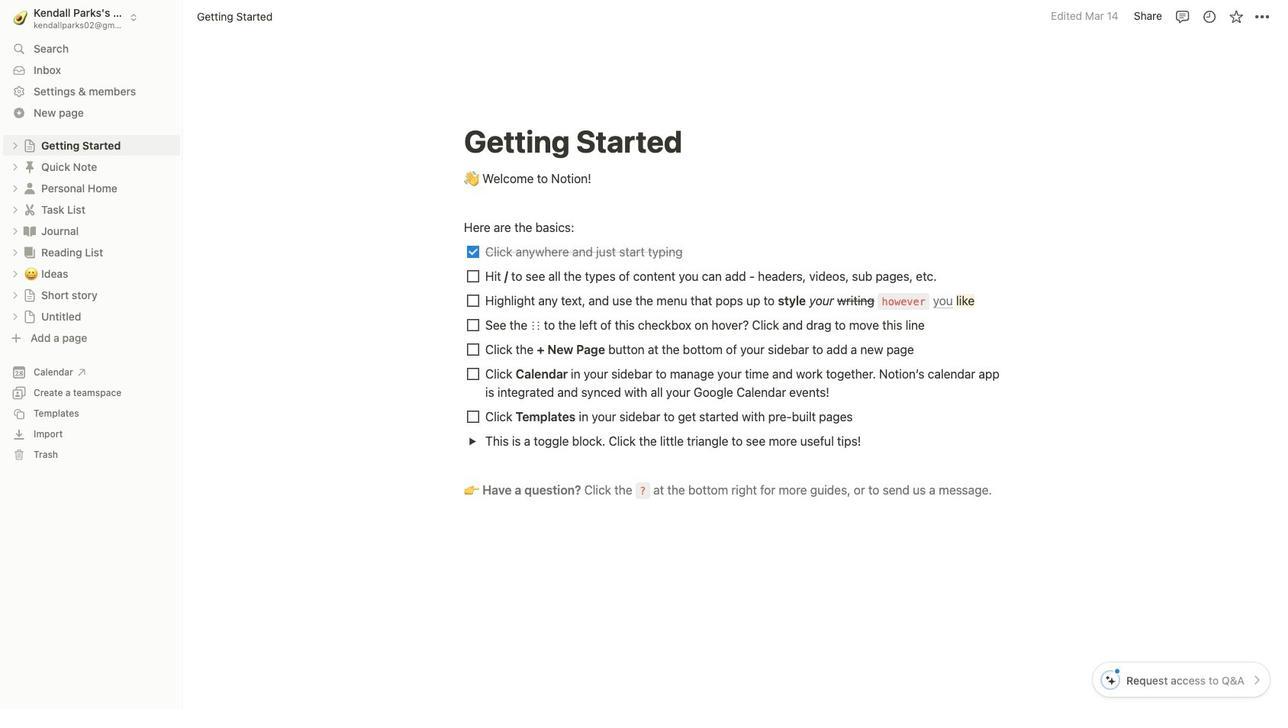 Task type: locate. For each thing, give the bounding box(es) containing it.
🥑 image
[[13, 8, 28, 27]]

open image
[[11, 141, 20, 150], [11, 162, 20, 171], [11, 205, 20, 214], [11, 269, 20, 278], [11, 291, 20, 300], [11, 312, 20, 321], [468, 437, 477, 446]]

👋 image
[[464, 168, 480, 188]]

change page icon image
[[23, 139, 37, 152], [22, 159, 37, 174], [22, 181, 37, 196], [22, 202, 37, 217], [22, 223, 37, 239], [22, 245, 37, 260], [23, 288, 37, 302], [23, 310, 37, 323]]

1 vertical spatial open image
[[11, 226, 20, 236]]

open image
[[11, 184, 20, 193], [11, 226, 20, 236], [11, 248, 20, 257]]

2 vertical spatial open image
[[11, 248, 20, 257]]

2 open image from the top
[[11, 226, 20, 236]]

1 open image from the top
[[11, 184, 20, 193]]

0 vertical spatial open image
[[11, 184, 20, 193]]

3 open image from the top
[[11, 248, 20, 257]]

comments image
[[1176, 9, 1191, 24]]



Task type: vqa. For each thing, say whether or not it's contained in the screenshot.
the "Previous Month" image
no



Task type: describe. For each thing, give the bounding box(es) containing it.
updates image
[[1202, 9, 1218, 24]]

😀 image
[[24, 265, 38, 282]]

favorite image
[[1229, 9, 1244, 24]]

👉 image
[[464, 480, 480, 499]]



